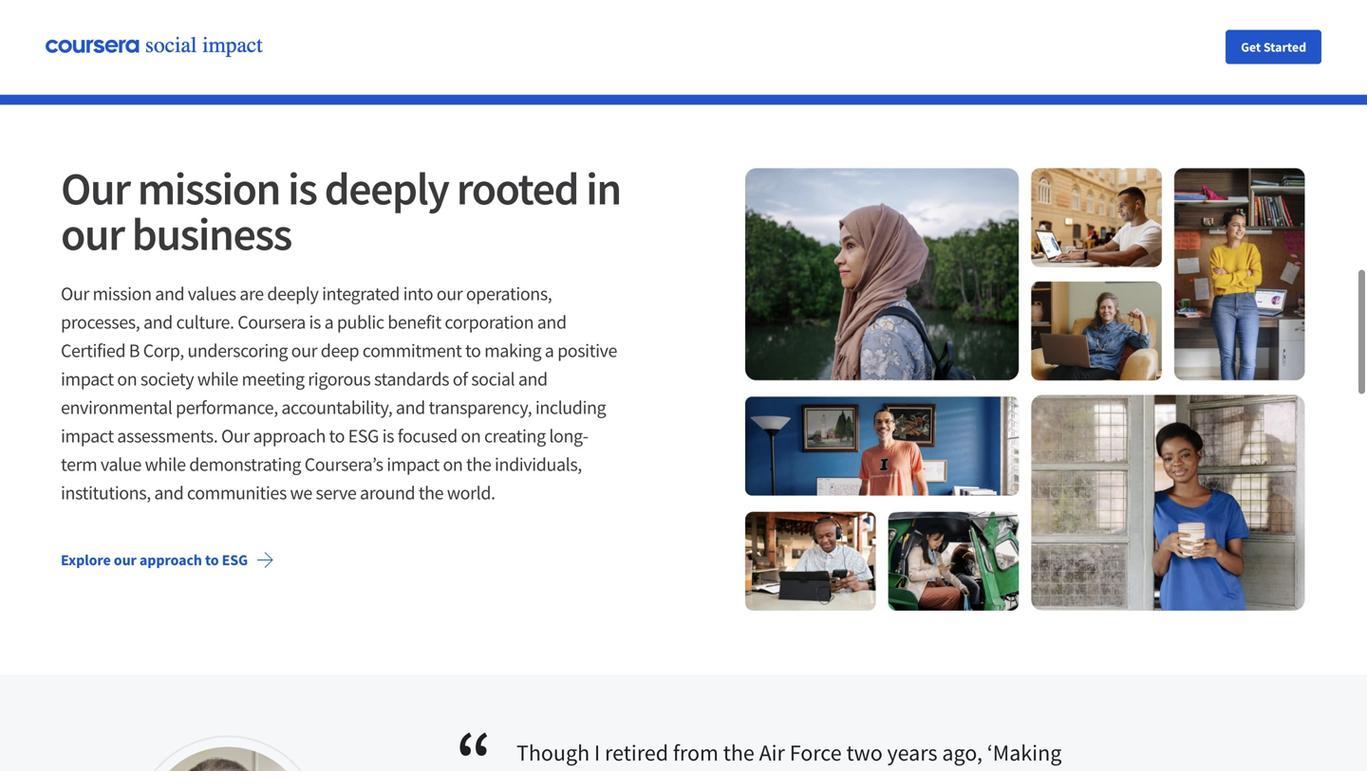 Task type: describe. For each thing, give the bounding box(es) containing it.
into
[[403, 282, 433, 306]]

world.
[[447, 482, 495, 505]]

meeting
[[242, 368, 304, 391]]

two
[[846, 739, 883, 768]]

certified b corp image
[[744, 166, 1306, 615]]

standards
[[374, 368, 449, 391]]

rooted
[[456, 160, 578, 217]]

from
[[673, 739, 719, 768]]

deep
[[321, 339, 359, 363]]

creating
[[484, 425, 546, 448]]

of
[[453, 368, 468, 391]]

values
[[188, 282, 236, 306]]

and down making
[[518, 368, 548, 391]]

social
[[471, 368, 515, 391]]

though i retired from the air force two years ago, 'making
[[517, 739, 1062, 772]]

our right explore
[[114, 551, 137, 570]]

rigorous
[[308, 368, 371, 391]]

1 vertical spatial while
[[145, 453, 186, 477]]

force
[[790, 739, 842, 768]]

i
[[594, 739, 600, 768]]

0 vertical spatial on
[[117, 368, 137, 391]]

around
[[360, 482, 415, 505]]

get started button
[[1226, 30, 1322, 64]]

communities
[[187, 482, 287, 505]]

environmental
[[61, 396, 172, 420]]

processes,
[[61, 311, 140, 334]]

1 vertical spatial approach
[[139, 551, 202, 570]]

ago,
[[942, 739, 983, 768]]

assessments.
[[117, 425, 218, 448]]

our inside our mission is deeply rooted in our business
[[61, 206, 124, 263]]

explore
[[61, 551, 111, 570]]

performance,
[[176, 396, 278, 420]]

b
[[129, 339, 140, 363]]

and down assessments.
[[154, 482, 184, 505]]

esg inside , underscoring our deep commitment to making a positive impact on society while meeting rigorous standards of social and environmental performance, accountability, and transparency, including impact assessments. our approach to esg is focused on creating long- term value while demonstrating coursera's impact on the individuals, institutions, and communities we serve around the world.
[[348, 425, 379, 448]]

mission for is
[[137, 160, 280, 217]]

started
[[1264, 38, 1306, 56]]

mission for and
[[93, 282, 152, 306]]

individuals,
[[495, 453, 582, 477]]

get
[[1241, 38, 1261, 56]]

approach inside , underscoring our deep commitment to making a positive impact on society while meeting rigorous standards of social and environmental performance, accountability, and transparency, including impact assessments. our approach to esg is focused on creating long- term value while demonstrating coursera's impact on the individuals, institutions, and communities we serve around the world.
[[253, 425, 326, 448]]

certified
[[61, 339, 125, 363]]

retired
[[605, 739, 669, 768]]

operations,
[[466, 282, 552, 306]]

positive
[[557, 339, 617, 363]]

demonstrating
[[189, 453, 301, 477]]

accountability,
[[281, 396, 392, 420]]

culture.
[[176, 311, 234, 334]]

making
[[484, 339, 541, 363]]

get started
[[1241, 38, 1306, 56]]

2 vertical spatial impact
[[387, 453, 439, 477]]

our mission and values are deeply integrated into our operations, processes, and culture. coursera is a public benefit corporation and certified b corp
[[61, 282, 567, 363]]

our for our mission and values are deeply integrated into our operations, processes, and culture. coursera is a public benefit corporation and certified b corp
[[61, 282, 89, 306]]

focused
[[398, 425, 457, 448]]



Task type: vqa. For each thing, say whether or not it's contained in the screenshot.
Salesforce within the Salesforce Sales Operations
no



Task type: locate. For each thing, give the bounding box(es) containing it.
impact
[[61, 368, 114, 391], [61, 425, 114, 448], [387, 453, 439, 477]]

our up the processes,
[[61, 206, 124, 263]]

a inside , underscoring our deep commitment to making a positive impact on society while meeting rigorous standards of social and environmental performance, accountability, and transparency, including impact assessments. our approach to esg is focused on creating long- term value while demonstrating coursera's impact on the individuals, institutions, and communities we serve around the world.
[[545, 339, 554, 363]]

impact down certified
[[61, 368, 114, 391]]

1 horizontal spatial the
[[466, 453, 491, 477]]

1 horizontal spatial deeply
[[324, 160, 449, 217]]

mission inside our mission and values are deeply integrated into our operations, processes, and culture. coursera is a public benefit corporation and certified b corp
[[93, 282, 152, 306]]

and down standards
[[396, 396, 425, 420]]

our inside our mission and values are deeply integrated into our operations, processes, and culture. coursera is a public benefit corporation and certified b corp
[[437, 282, 463, 306]]

0 horizontal spatial a
[[324, 311, 334, 334]]

1 vertical spatial deeply
[[267, 282, 319, 306]]

mission inside our mission is deeply rooted in our business
[[137, 160, 280, 217]]

0 vertical spatial our
[[61, 160, 130, 217]]

and up 'corp'
[[143, 311, 173, 334]]

1 vertical spatial a
[[545, 339, 554, 363]]

explore our approach to esg link
[[46, 538, 290, 584]]

0 vertical spatial to
[[465, 339, 481, 363]]

0 vertical spatial esg
[[348, 425, 379, 448]]

including
[[535, 396, 606, 420]]

1 horizontal spatial while
[[197, 368, 238, 391]]

1 vertical spatial our
[[61, 282, 89, 306]]

on up the world.
[[443, 453, 463, 477]]

deeply
[[324, 160, 449, 217], [267, 282, 319, 306]]

are
[[240, 282, 264, 306]]

public
[[337, 311, 384, 334]]

our mission is deeply rooted in our business
[[61, 160, 621, 263]]

approach
[[253, 425, 326, 448], [139, 551, 202, 570]]

is
[[288, 160, 317, 217], [309, 311, 321, 334], [382, 425, 394, 448]]

our inside our mission is deeply rooted in our business
[[61, 160, 130, 217]]

and left the values
[[155, 282, 184, 306]]

social impact logo image
[[46, 35, 273, 59]]

0 vertical spatial while
[[197, 368, 238, 391]]

esg
[[348, 425, 379, 448], [222, 551, 248, 570]]

a right making
[[545, 339, 554, 363]]

years
[[887, 739, 938, 768]]

the left the world.
[[419, 482, 444, 505]]

2 vertical spatial to
[[205, 551, 219, 570]]

the inside though i retired from the air force two years ago, 'making
[[723, 739, 755, 768]]

underscoring
[[187, 339, 288, 363]]

'making
[[987, 739, 1062, 768]]

0 vertical spatial mission
[[137, 160, 280, 217]]

a
[[324, 311, 334, 334], [545, 339, 554, 363]]

2 vertical spatial is
[[382, 425, 394, 448]]

explore our approach to esg
[[61, 551, 248, 570]]

the
[[466, 453, 491, 477], [419, 482, 444, 505], [723, 739, 755, 768]]

0 vertical spatial impact
[[61, 368, 114, 391]]

esg inside explore our approach to esg link
[[222, 551, 248, 570]]

0 horizontal spatial esg
[[222, 551, 248, 570]]

deeply inside our mission is deeply rooted in our business
[[324, 160, 449, 217]]

integrated
[[322, 282, 400, 306]]

0 horizontal spatial to
[[205, 551, 219, 570]]

impact down focused
[[387, 453, 439, 477]]

0 vertical spatial the
[[466, 453, 491, 477]]

our inside , underscoring our deep commitment to making a positive impact on society while meeting rigorous standards of social and environmental performance, accountability, and transparency, including impact assessments. our approach to esg is focused on creating long- term value while demonstrating coursera's impact on the individuals, institutions, and communities we serve around the world.
[[291, 339, 317, 363]]

coursera's
[[304, 453, 383, 477]]

1 vertical spatial impact
[[61, 425, 114, 448]]

on down certified b corp link
[[117, 368, 137, 391]]

1 vertical spatial esg
[[222, 551, 248, 570]]

value
[[101, 453, 141, 477]]

to down communities
[[205, 551, 219, 570]]

impact up term
[[61, 425, 114, 448]]

while
[[197, 368, 238, 391], [145, 453, 186, 477]]

our for our mission is deeply rooted in our business
[[61, 160, 130, 217]]

0 horizontal spatial the
[[419, 482, 444, 505]]

2 vertical spatial the
[[723, 739, 755, 768]]

we
[[290, 482, 312, 505]]

our inside our mission and values are deeply integrated into our operations, processes, and culture. coursera is a public benefit corporation and certified b corp
[[61, 282, 89, 306]]

1 vertical spatial is
[[309, 311, 321, 334]]

0 horizontal spatial while
[[145, 453, 186, 477]]

in
[[586, 160, 621, 217]]

our right into
[[437, 282, 463, 306]]

0 vertical spatial approach
[[253, 425, 326, 448]]

approach right explore
[[139, 551, 202, 570]]

while down assessments.
[[145, 453, 186, 477]]

our left deep
[[291, 339, 317, 363]]

0 vertical spatial deeply
[[324, 160, 449, 217]]

mission
[[137, 160, 280, 217], [93, 282, 152, 306]]

commitment
[[362, 339, 462, 363]]

0 vertical spatial a
[[324, 311, 334, 334]]

0 horizontal spatial deeply
[[267, 282, 319, 306]]

2 vertical spatial on
[[443, 453, 463, 477]]

1 horizontal spatial esg
[[348, 425, 379, 448]]

1 vertical spatial to
[[329, 425, 345, 448]]

our
[[61, 160, 130, 217], [61, 282, 89, 306], [221, 425, 250, 448]]

and
[[155, 282, 184, 306], [143, 311, 173, 334], [537, 311, 567, 334], [518, 368, 548, 391], [396, 396, 425, 420], [154, 482, 184, 505]]

0 vertical spatial is
[[288, 160, 317, 217]]

on
[[117, 368, 137, 391], [461, 425, 481, 448], [443, 453, 463, 477]]

2 vertical spatial our
[[221, 425, 250, 448]]

society
[[140, 368, 194, 391]]

2 horizontal spatial the
[[723, 739, 755, 768]]

0 horizontal spatial approach
[[139, 551, 202, 570]]

institutions,
[[61, 482, 151, 505]]

1 horizontal spatial a
[[545, 339, 554, 363]]

though
[[517, 739, 590, 768]]

approach up demonstrating
[[253, 425, 326, 448]]

1 vertical spatial the
[[419, 482, 444, 505]]

a up deep
[[324, 311, 334, 334]]

1 vertical spatial mission
[[93, 282, 152, 306]]

our inside , underscoring our deep commitment to making a positive impact on society while meeting rigorous standards of social and environmental performance, accountability, and transparency, including impact assessments. our approach to esg is focused on creating long- term value while demonstrating coursera's impact on the individuals, institutions, and communities we serve around the world.
[[221, 425, 250, 448]]

while up "performance,"
[[197, 368, 238, 391]]

to up of
[[465, 339, 481, 363]]

1 horizontal spatial approach
[[253, 425, 326, 448]]

esg up coursera's
[[348, 425, 379, 448]]

benefit
[[388, 311, 441, 334]]

transparency,
[[429, 396, 532, 420]]

is inside our mission is deeply rooted in our business
[[288, 160, 317, 217]]

and up positive
[[537, 311, 567, 334]]

united service organizations (uso) image
[[144, 748, 311, 772]]

long-
[[549, 425, 588, 448]]

the left air
[[723, 739, 755, 768]]

on down 'transparency,'
[[461, 425, 481, 448]]

serve
[[316, 482, 356, 505]]

esg down communities
[[222, 551, 248, 570]]

,
[[180, 339, 184, 363]]

to down "accountability,"
[[329, 425, 345, 448]]

, underscoring our deep commitment to making a positive impact on society while meeting rigorous standards of social and environmental performance, accountability, and transparency, including impact assessments. our approach to esg is focused on creating long- term value while demonstrating coursera's impact on the individuals, institutions, and communities we serve around the world.
[[61, 339, 617, 505]]

1 horizontal spatial to
[[329, 425, 345, 448]]

deeply inside our mission and values are deeply integrated into our operations, processes, and culture. coursera is a public benefit corporation and certified b corp
[[267, 282, 319, 306]]

our
[[61, 206, 124, 263], [437, 282, 463, 306], [291, 339, 317, 363], [114, 551, 137, 570]]

2 horizontal spatial to
[[465, 339, 481, 363]]

corporation
[[445, 311, 534, 334]]

certified b corp link
[[61, 339, 180, 363]]

is inside , underscoring our deep commitment to making a positive impact on society while meeting rigorous standards of social and environmental performance, accountability, and transparency, including impact assessments. our approach to esg is focused on creating long- term value while demonstrating coursera's impact on the individuals, institutions, and communities we serve around the world.
[[382, 425, 394, 448]]

coursera
[[238, 311, 306, 334]]

a inside our mission and values are deeply integrated into our operations, processes, and culture. coursera is a public benefit corporation and certified b corp
[[324, 311, 334, 334]]

is inside our mission and values are deeply integrated into our operations, processes, and culture. coursera is a public benefit corporation and certified b corp
[[309, 311, 321, 334]]

1 vertical spatial on
[[461, 425, 481, 448]]

term
[[61, 453, 97, 477]]

corp
[[143, 339, 180, 363]]

air
[[759, 739, 785, 768]]

to
[[465, 339, 481, 363], [329, 425, 345, 448], [205, 551, 219, 570]]

business
[[132, 206, 291, 263]]

the up the world.
[[466, 453, 491, 477]]



